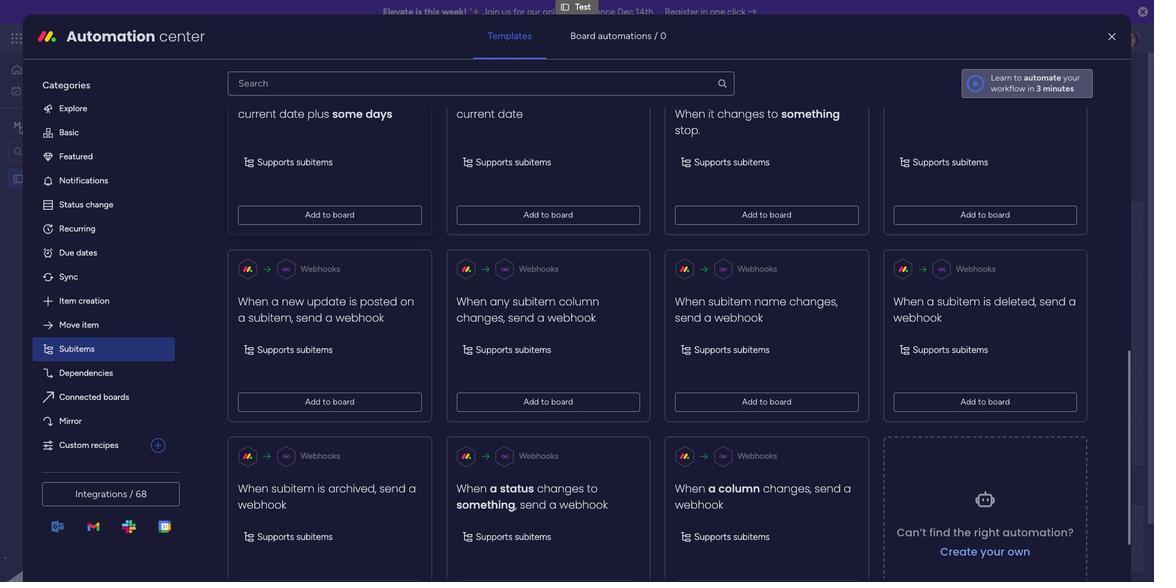 Task type: vqa. For each thing, say whether or not it's contained in the screenshot.
Move item option
yes



Task type: locate. For each thing, give the bounding box(es) containing it.
on
[[528, 293, 538, 303], [401, 294, 415, 309]]

sync option
[[33, 265, 175, 289]]

2 horizontal spatial set
[[521, 90, 536, 105]]

status field up not started
[[505, 207, 535, 220]]

Timeline field
[[836, 207, 874, 220], [836, 510, 874, 524]]

webhooks down started
[[520, 264, 559, 274]]

see more
[[549, 90, 584, 100]]

2 vertical spatial dec
[[590, 392, 604, 401]]

this
[[424, 7, 440, 17]]

1 vertical spatial column information image
[[881, 512, 890, 522]]

None search field
[[228, 72, 735, 96]]

test left building
[[227, 293, 243, 303]]

is inside when subitem is archived, send a webhook
[[318, 481, 326, 496]]

1 date from the left
[[280, 106, 305, 121]]

2 vertical spatial your
[[981, 544, 1006, 559]]

1 timeline from the top
[[839, 208, 871, 219]]

test inside field
[[207, 183, 230, 198]]

chart
[[299, 112, 320, 123]]

webhook inside 'when any subitem column changes, send a webhook'
[[548, 310, 596, 325]]

in left 3
[[1028, 84, 1035, 94]]

calendar button
[[329, 108, 380, 128]]

something down status
[[457, 497, 516, 512]]

changes down , start
[[718, 106, 765, 121]]

0 vertical spatial any
[[216, 91, 229, 101]]

send inside when a subitem is deleted, send a webhook
[[1040, 294, 1067, 309]]

post
[[207, 486, 230, 501]]

main inside workspace selection element
[[28, 119, 49, 131]]

2 current from the left
[[457, 106, 495, 121]]

webhooks for update
[[301, 264, 341, 274]]

0 horizontal spatial of
[[251, 91, 259, 101]]

current down where
[[457, 106, 495, 121]]

when for when a status changes to something , send a webhook
[[457, 481, 487, 496]]

, left start
[[735, 90, 736, 105]]

1 horizontal spatial main
[[201, 112, 219, 123]]

update
[[307, 294, 347, 309]]

current for to current date plus
[[238, 106, 277, 121]]

1 vertical spatial production
[[233, 486, 293, 501]]

when a subitem is created, send a webhook
[[894, 74, 1068, 105]]

of right track
[[458, 91, 466, 101]]

invite
[[1069, 70, 1090, 81]]

stop.
[[676, 123, 701, 138]]

to
[[1014, 73, 1022, 83], [373, 90, 384, 105], [592, 90, 603, 105], [768, 106, 779, 121], [323, 210, 331, 220], [542, 210, 550, 220], [760, 210, 768, 220], [979, 210, 987, 220], [323, 397, 331, 407], [542, 397, 550, 407], [760, 397, 768, 407], [979, 397, 987, 407], [588, 481, 598, 496]]

2 timeline from the top
[[839, 512, 871, 522]]

Status field
[[505, 207, 535, 220], [505, 510, 535, 524]]

not
[[498, 244, 512, 254]]

hide
[[504, 145, 522, 155]]

status change option
[[33, 193, 175, 217]]

production inside post production assessment field
[[233, 486, 293, 501]]

project down the pipeline
[[300, 208, 327, 218]]

1 horizontal spatial new
[[227, 244, 245, 254]]

, set
[[516, 90, 540, 105]]

our
[[527, 7, 541, 17]]

Post Production Assessment field
[[204, 486, 366, 502]]

Owner field
[[435, 207, 466, 220], [435, 510, 466, 524]]

status up "recurring"
[[59, 200, 84, 210]]

Test Production Pipeline field
[[204, 183, 342, 198]]

to inside the when a status changes to something , send a webhook
[[588, 481, 598, 496]]

0 vertical spatial dec
[[618, 7, 634, 17]]

dec 12
[[591, 294, 614, 303]]

when a subitem is deleted, send a webhook
[[894, 294, 1077, 325]]

dec left 14
[[590, 392, 604, 401]]

register in one click →
[[665, 7, 757, 17]]

dependencies option
[[33, 361, 175, 385]]

0 horizontal spatial on
[[401, 294, 415, 309]]

can't find the right automation? create your own
[[898, 525, 1075, 559]]

create
[[941, 544, 978, 559]]

basic option
[[33, 121, 175, 145]]

production down v2 search image
[[233, 183, 292, 198]]

1 vertical spatial column
[[719, 481, 761, 496]]

set left stands.
[[521, 90, 536, 105]]

any inside 'when any subitem column changes, send a webhook'
[[490, 294, 510, 309]]

see inside see more link
[[549, 90, 563, 100]]

0 vertical spatial work
[[97, 31, 119, 45]]

0 horizontal spatial new
[[187, 144, 205, 155]]

test production pipeline
[[207, 183, 339, 198]]

is
[[416, 7, 422, 17], [984, 74, 992, 89], [350, 294, 357, 309], [984, 294, 992, 309], [318, 481, 326, 496]]

testing
[[245, 342, 273, 352]]

see for see more
[[549, 90, 563, 100]]

0 horizontal spatial column information image
[[628, 209, 638, 219]]

status up not started
[[508, 208, 532, 219]]

1
[[1098, 70, 1101, 81], [404, 297, 407, 304]]

custom recipes
[[59, 440, 119, 450]]

1 horizontal spatial set
[[351, 91, 362, 101]]

test for test testing
[[227, 342, 243, 352]]

monday work management
[[54, 31, 187, 45]]

0 horizontal spatial any
[[216, 91, 229, 101]]

item
[[82, 320, 99, 330]]

board
[[333, 210, 355, 220], [552, 210, 574, 220], [770, 210, 792, 220], [989, 210, 1011, 220], [333, 397, 355, 407], [552, 397, 574, 407], [770, 397, 792, 407], [989, 397, 1011, 407]]

when inside when a subitem is created, send a webhook
[[894, 74, 925, 89]]

hide button
[[485, 140, 529, 159]]

dec left 12
[[591, 294, 605, 303]]

webhooks up when a subitem is deleted, send a webhook
[[957, 264, 997, 274]]

1 vertical spatial in
[[1028, 84, 1035, 94]]

subitem inside when a subitem is deleted, send a webhook
[[938, 294, 981, 309]]

2 horizontal spatial project
[[300, 208, 327, 218]]

test for test building
[[227, 293, 243, 303]]

2 of from the left
[[458, 91, 466, 101]]

0 vertical spatial project
[[207, 144, 234, 155]]

1 vertical spatial see
[[549, 90, 563, 100]]

current inside to current date plus
[[238, 106, 277, 121]]

it inside . when it changes to
[[709, 106, 715, 121]]

work for my
[[40, 85, 58, 95]]

project inside button
[[207, 144, 234, 155]]

some
[[333, 106, 363, 121]]

move
[[59, 320, 80, 330]]

/ left 0
[[655, 30, 658, 41]]

3
[[1037, 84, 1042, 94]]

of right type
[[251, 91, 259, 101]]

changes right status
[[538, 481, 585, 496]]

custom recipes option
[[33, 434, 146, 458]]

1 right posted
[[404, 297, 407, 304]]

0 vertical spatial column information image
[[544, 209, 554, 219]]

filter by person image
[[322, 144, 341, 156]]

when inside when subitem name changes, send a webhook
[[676, 294, 706, 309]]

column information image
[[544, 209, 554, 219], [881, 512, 890, 522]]

0 vertical spatial owner field
[[435, 207, 466, 220]]

1 horizontal spatial work
[[97, 31, 119, 45]]

explore
[[59, 103, 87, 114]]

work
[[97, 31, 119, 45], [40, 85, 58, 95]]

it for on
[[540, 293, 545, 303]]

2 horizontal spatial your
[[1064, 73, 1081, 83]]

1 horizontal spatial it
[[709, 106, 715, 121]]

public board image
[[13, 173, 24, 184]]

work right my
[[40, 85, 58, 95]]

webhook inside when subitem is archived, send a webhook
[[238, 497, 287, 512]]

webhook inside when a subitem is created, send a webhook
[[905, 90, 953, 105]]

set up some days
[[351, 91, 362, 101]]

changes for status
[[538, 481, 585, 496]]

board automations / 0 button
[[556, 22, 681, 50]]

0 horizontal spatial see
[[210, 33, 225, 43]]

2 vertical spatial /
[[130, 488, 133, 500]]

production for test
[[233, 183, 292, 198]]

when inside when a new update is posted on a subitem, send a webhook
[[238, 294, 269, 309]]

1 right invite
[[1098, 70, 1101, 81]]

boards
[[103, 392, 129, 402]]

0 vertical spatial /
[[655, 30, 658, 41]]

workspace image
[[11, 119, 23, 132]]

1 horizontal spatial in
[[1028, 84, 1035, 94]]

help button
[[1053, 548, 1095, 568]]

move item option
[[33, 313, 175, 337]]

categories heading
[[33, 69, 175, 97]]

dec left the 14th
[[618, 7, 634, 17]]

test right "online"
[[575, 2, 591, 12]]

when inside 'when any subitem column changes, send a webhook'
[[457, 294, 487, 309]]

send inside when a new update is posted on a subitem, send a webhook
[[297, 310, 323, 325]]

2 owner field from the top
[[435, 510, 466, 524]]

your right where
[[493, 91, 510, 101]]

your inside your workflow in
[[1064, 73, 1081, 83]]

1 vertical spatial something
[[457, 497, 516, 512]]

add to favorites image
[[251, 69, 263, 81]]

1 vertical spatial owner
[[438, 512, 463, 522]]

0 horizontal spatial something
[[457, 497, 516, 512]]

new down main table button
[[187, 144, 205, 155]]

0 vertical spatial changes,
[[790, 294, 839, 309]]

option
[[0, 168, 153, 170]]

webhooks up name
[[738, 264, 778, 274]]

your workflow in
[[992, 73, 1081, 94]]

for
[[514, 7, 525, 17]]

→
[[748, 7, 757, 17]]

board
[[571, 30, 596, 41]]

any left type
[[216, 91, 229, 101]]

0 vertical spatial column
[[559, 294, 600, 309]]

2 date from the left
[[498, 106, 524, 121]]

when a column
[[676, 481, 761, 496]]

test down new project button
[[207, 183, 230, 198]]

1 vertical spatial changes
[[538, 481, 585, 496]]

/ right invite
[[1092, 70, 1096, 81]]

1 vertical spatial timeline field
[[836, 510, 874, 524]]

when inside when , set
[[238, 74, 269, 89]]

when for when subitem is archived, send a webhook
[[238, 481, 269, 496]]

68
[[136, 488, 147, 500]]

board automations / 0
[[571, 30, 667, 41]]

set inside when , set
[[302, 90, 318, 105]]

0 horizontal spatial /
[[130, 488, 133, 500]]

dec
[[618, 7, 634, 17], [591, 294, 605, 303], [590, 392, 604, 401]]

project up building
[[247, 244, 274, 254]]

0 horizontal spatial it
[[540, 293, 545, 303]]

send inside the when a status changes to something , send a webhook
[[521, 497, 547, 512]]

0 vertical spatial new
[[187, 144, 205, 155]]

item creation
[[59, 296, 109, 306]]

1 vertical spatial work
[[40, 85, 58, 95]]

when for when a column
[[676, 481, 706, 496]]

1 horizontal spatial something
[[782, 106, 841, 121]]

0 vertical spatial status field
[[505, 207, 535, 220]]

1 vertical spatial it
[[540, 293, 545, 303]]

1 horizontal spatial column information image
[[881, 512, 890, 522]]

0 horizontal spatial in
[[701, 7, 708, 17]]

a inside changes, send a webhook
[[845, 481, 852, 496]]

1 vertical spatial your
[[493, 91, 510, 101]]

1 horizontal spatial see
[[549, 90, 563, 100]]

test for test production pipeline
[[207, 183, 230, 198]]

one
[[710, 7, 726, 17]]

0 horizontal spatial project
[[207, 144, 234, 155]]

timeline for 2nd timeline field from the bottom of the page
[[839, 208, 871, 219]]

1 vertical spatial changes,
[[457, 310, 506, 325]]

main left table
[[201, 112, 219, 123]]

when any subitem column changes, send a webhook
[[457, 294, 600, 325]]

a inside when subitem name changes, send a webhook
[[705, 310, 712, 325]]

/ left "68"
[[130, 488, 133, 500]]

in inside your workflow in
[[1028, 84, 1035, 94]]

own
[[1008, 544, 1031, 559]]

subitem left archived, on the bottom of page
[[272, 481, 315, 496]]

1 horizontal spatial 1
[[1098, 70, 1101, 81]]

1 horizontal spatial date
[[498, 106, 524, 121]]

main for main workspace
[[28, 119, 49, 131]]

0 vertical spatial something
[[782, 106, 841, 121]]

select product image
[[11, 32, 23, 45]]

,
[[297, 90, 299, 105], [516, 90, 518, 105], [735, 90, 736, 105], [516, 497, 518, 512]]

1 owner from the top
[[438, 208, 463, 219]]

test right public board icon
[[28, 174, 44, 184]]

1 vertical spatial owner field
[[435, 510, 466, 524]]

plus
[[308, 106, 330, 121]]

recurring option
[[33, 217, 175, 241]]

work inside button
[[40, 85, 58, 95]]

main inside button
[[201, 112, 219, 123]]

posted
[[360, 294, 398, 309]]

1 horizontal spatial changes
[[718, 106, 765, 121]]

0 vertical spatial production
[[233, 183, 292, 198]]

something down .
[[782, 106, 841, 121]]

0 vertical spatial new project
[[187, 144, 234, 155]]

new project up test building
[[227, 244, 274, 254]]

new project down main table button
[[187, 144, 234, 155]]

, right 'project.'
[[297, 90, 299, 105]]

your up minutes
[[1064, 73, 1081, 83]]

1 vertical spatial project
[[300, 208, 327, 218]]

subitems option
[[33, 337, 175, 361]]

1 horizontal spatial your
[[981, 544, 1006, 559]]

date down assign
[[280, 106, 305, 121]]

working on it
[[495, 293, 545, 303]]

1 vertical spatial dec
[[591, 294, 605, 303]]

see inside 'see plans' 'button'
[[210, 33, 225, 43]]

1 horizontal spatial /
[[655, 30, 658, 41]]

1 horizontal spatial any
[[490, 294, 510, 309]]

when inside the when a status changes to something , send a webhook
[[457, 481, 487, 496]]

0 horizontal spatial column information image
[[544, 209, 554, 219]]

1 column information image from the left
[[628, 209, 638, 219]]

to current date
[[457, 90, 603, 121]]

webhooks up update
[[301, 264, 341, 274]]

recipes
[[91, 440, 119, 450]]

main right the workspace icon
[[28, 119, 49, 131]]

webhooks for column
[[520, 264, 559, 274]]

learn
[[992, 73, 1012, 83]]

0 horizontal spatial main
[[28, 119, 49, 131]]

1 current from the left
[[238, 106, 277, 121]]

subitem left deleted,
[[938, 294, 981, 309]]

files
[[762, 208, 779, 219]]

subitem left learn
[[938, 74, 981, 89]]

v2 search image
[[271, 143, 279, 157]]

/ inside button
[[655, 30, 658, 41]]

0 vertical spatial timeline field
[[836, 207, 874, 220]]

0 horizontal spatial changes
[[538, 481, 585, 496]]

1 vertical spatial any
[[490, 294, 510, 309]]

in left one
[[701, 7, 708, 17]]

2 horizontal spatial /
[[1092, 70, 1096, 81]]

0 vertical spatial see
[[210, 33, 225, 43]]

date down 'project'
[[498, 106, 524, 121]]

automation  center image
[[38, 27, 57, 46]]

something inside the when a status changes to something , send a webhook
[[457, 497, 516, 512]]

1 horizontal spatial column
[[719, 481, 761, 496]]

sort button
[[438, 140, 481, 159]]

column information image
[[628, 209, 638, 219], [881, 209, 890, 219]]

new
[[187, 144, 205, 155], [227, 244, 245, 254]]

status change
[[59, 200, 113, 210]]

see left 'more'
[[549, 90, 563, 100]]

2 vertical spatial changes,
[[764, 481, 812, 496]]

set up the plus
[[302, 90, 318, 105]]

can't
[[898, 525, 927, 540]]

categories
[[42, 79, 90, 91]]

0 vertical spatial timeline
[[839, 208, 871, 219]]

current inside to current date
[[457, 106, 495, 121]]

1 status field from the top
[[505, 207, 535, 220]]

0
[[661, 30, 667, 41]]

0 horizontal spatial column
[[559, 294, 600, 309]]

templates button
[[474, 22, 547, 50]]

changes, inside when subitem name changes, send a webhook
[[790, 294, 839, 309]]

0 vertical spatial it
[[709, 106, 715, 121]]

your
[[1064, 73, 1081, 83], [493, 91, 510, 101], [981, 544, 1006, 559]]

0 horizontal spatial current
[[238, 106, 277, 121]]

production inside test production pipeline field
[[233, 183, 292, 198]]

see left plans
[[210, 33, 225, 43]]

webhooks up the assessment
[[301, 451, 341, 461]]

subitem for when any subitem column changes, send a webhook
[[513, 294, 556, 309]]

1 vertical spatial new project
[[227, 244, 274, 254]]

0 horizontal spatial set
[[302, 90, 318, 105]]

0 horizontal spatial date
[[280, 106, 305, 121]]

on right posted
[[401, 294, 415, 309]]

it for when
[[709, 106, 715, 121]]

search image
[[717, 78, 728, 89]]

project down main table button
[[207, 144, 234, 155]]

test left testing
[[227, 342, 243, 352]]

0 vertical spatial owner
[[438, 208, 463, 219]]

subitem inside when a subitem is created, send a webhook
[[938, 74, 981, 89]]

subitem inside 'when any subitem column changes, send a webhook'
[[513, 294, 556, 309]]

the
[[954, 525, 972, 540]]

/ for integrations / 68
[[130, 488, 133, 500]]

, down status
[[516, 497, 518, 512]]

production right the "post"
[[233, 486, 293, 501]]

2 vertical spatial project
[[247, 244, 274, 254]]

1 vertical spatial status field
[[505, 510, 535, 524]]

0 horizontal spatial 1
[[404, 297, 407, 304]]

work right monday
[[97, 31, 119, 45]]

subitem left v2 overdue deadline image
[[513, 294, 556, 309]]

0 vertical spatial your
[[1064, 73, 1081, 83]]

status
[[501, 481, 535, 496]]

status
[[59, 200, 84, 210], [508, 208, 532, 219], [508, 512, 532, 522]]

subitem left name
[[709, 294, 752, 309]]

send inside when subitem is archived, send a webhook
[[380, 481, 406, 496]]

changes inside . when it changes to
[[718, 106, 765, 121]]

1 horizontal spatial column information image
[[881, 209, 890, 219]]

when for when any subitem column changes, send a webhook
[[457, 294, 487, 309]]

0 vertical spatial changes
[[718, 106, 765, 121]]

/ for invite / 1
[[1092, 70, 1096, 81]]

your down right
[[981, 544, 1006, 559]]

new
[[282, 294, 304, 309]]

high
[[678, 342, 696, 352]]

name
[[755, 294, 787, 309]]

1 owner field from the top
[[435, 207, 466, 220]]

invite / 1 button
[[1047, 66, 1107, 85]]

changes inside the when a status changes to something , send a webhook
[[538, 481, 585, 496]]

test list box
[[0, 166, 153, 351]]

1 horizontal spatial on
[[528, 293, 538, 303]]

mirror option
[[33, 410, 175, 434]]

changes, inside 'when any subitem column changes, send a webhook'
[[457, 310, 506, 325]]

1 vertical spatial /
[[1092, 70, 1096, 81]]

1 horizontal spatial project
[[247, 244, 274, 254]]

current down type
[[238, 106, 277, 121]]

date inside to current date
[[498, 106, 524, 121]]

when a status changes to something , send a webhook
[[457, 481, 608, 512]]

status field down status
[[505, 510, 535, 524]]

when inside when a subitem is deleted, send a webhook
[[894, 294, 925, 309]]

basic
[[59, 127, 79, 138]]

1 vertical spatial 1
[[404, 297, 407, 304]]

main workspace
[[28, 119, 99, 131]]

0 vertical spatial 1
[[1098, 70, 1101, 81]]

1 vertical spatial timeline
[[839, 512, 871, 522]]

1 horizontal spatial of
[[458, 91, 466, 101]]

v2 overdue deadline image
[[565, 293, 574, 304]]

date
[[280, 106, 305, 121], [498, 106, 524, 121]]

some days
[[333, 106, 393, 121]]

webhook inside when a new update is posted on a subitem, send a webhook
[[336, 310, 384, 325]]

categories list box
[[33, 69, 185, 458]]

featured option
[[33, 145, 175, 169]]

on right working
[[528, 293, 538, 303]]

new up test building
[[227, 244, 245, 254]]

medium
[[671, 392, 702, 402]]

something stop.
[[676, 106, 841, 138]]

1 horizontal spatial current
[[457, 106, 495, 121]]

date inside to current date plus
[[280, 106, 305, 121]]

new project
[[187, 144, 234, 155], [227, 244, 274, 254]]

add
[[306, 210, 321, 220], [524, 210, 540, 220], [743, 210, 758, 220], [961, 210, 977, 220], [306, 397, 321, 407], [524, 397, 540, 407], [743, 397, 758, 407], [961, 397, 977, 407]]

test left publishing
[[227, 392, 243, 402]]

0 horizontal spatial work
[[40, 85, 58, 95]]

send inside changes, send a webhook
[[815, 481, 842, 496]]

any up done
[[490, 294, 510, 309]]

when inside when subitem is archived, send a webhook
[[238, 481, 269, 496]]



Task type: describe. For each thing, give the bounding box(es) containing it.
, start
[[735, 90, 766, 105]]

mirror
[[59, 416, 82, 426]]

a inside when subitem is archived, send a webhook
[[409, 481, 416, 496]]

dec for dec 12
[[591, 294, 605, 303]]

filter by anything image
[[420, 143, 435, 157]]

see plans button
[[194, 29, 252, 48]]

done
[[510, 342, 530, 352]]

notifications option
[[33, 169, 175, 193]]

subitems
[[59, 344, 95, 354]]

on inside when a new update is posted on a subitem, send a webhook
[[401, 294, 415, 309]]

3 minutes
[[1037, 84, 1075, 94]]

send inside when a subitem is created, send a webhook
[[1042, 74, 1068, 89]]

when for when a subitem is deleted, send a webhook
[[894, 294, 925, 309]]

archived,
[[329, 481, 377, 496]]

monday
[[54, 31, 95, 45]]

subitem for when a subitem is deleted, send a webhook
[[938, 294, 981, 309]]

lottie animation element
[[0, 461, 153, 582]]

automate
[[1058, 113, 1096, 123]]

integrations / 68
[[75, 488, 147, 500]]

your inside can't find the right automation? create your own
[[981, 544, 1006, 559]]

webhooks up changes, send a webhook
[[738, 451, 778, 461]]

when for when a subitem is created, send a webhook
[[894, 74, 925, 89]]

date for to current date
[[498, 106, 524, 121]]

center
[[159, 26, 205, 46]]

and
[[400, 91, 414, 101]]

changes, send a webhook
[[676, 481, 852, 512]]

column information image for status
[[544, 209, 554, 219]]

explore option
[[33, 97, 175, 121]]

workspace selection element
[[11, 118, 100, 134]]

14
[[606, 392, 614, 401]]

changes, inside changes, send a webhook
[[764, 481, 812, 496]]

main table
[[201, 112, 241, 123]]

when , set
[[238, 74, 321, 105]]

sort
[[458, 145, 474, 155]]

keep
[[416, 91, 435, 101]]

timeline for 2nd timeline field
[[839, 512, 871, 522]]

add view image
[[434, 113, 439, 122]]

a inside 'when any subitem column changes, send a webhook'
[[538, 310, 545, 325]]

test testing
[[227, 342, 273, 352]]

kanban button
[[380, 108, 426, 128]]

when for when , set
[[238, 74, 269, 89]]

Files field
[[759, 207, 782, 220]]

sync
[[59, 272, 78, 282]]

Search for a column type search field
[[228, 72, 735, 96]]

gantt
[[259, 112, 281, 123]]

project
[[512, 91, 539, 101]]

connected
[[59, 392, 101, 402]]

webhook inside the when a status changes to something , send a webhook
[[560, 497, 608, 512]]

is inside when a subitem is created, send a webhook
[[984, 74, 992, 89]]

automation?
[[1004, 525, 1075, 540]]

due dates option
[[33, 241, 175, 265]]

days
[[366, 106, 393, 121]]

connected boards option
[[33, 385, 175, 410]]

where
[[468, 91, 491, 101]]

webhooks for archived,
[[301, 451, 341, 461]]

pipeline
[[295, 183, 339, 198]]

1 of from the left
[[251, 91, 259, 101]]

2 owner from the top
[[438, 512, 463, 522]]

subitem inside when subitem name changes, send a webhook
[[709, 294, 752, 309]]

create your own link
[[941, 544, 1031, 559]]

2 status field from the top
[[505, 510, 535, 524]]

send inside when subitem name changes, send a webhook
[[676, 310, 702, 325]]

low
[[679, 293, 694, 303]]

automation
[[66, 26, 155, 46]]

dec for dec 14
[[590, 392, 604, 401]]

test inside "list box"
[[28, 174, 44, 184]]

2 timeline field from the top
[[836, 510, 874, 524]]

work for monday
[[97, 31, 119, 45]]

2 column information image from the left
[[881, 209, 890, 219]]

any for type
[[216, 91, 229, 101]]

Search field
[[279, 141, 316, 158]]

column inside 'when any subitem column changes, send a webhook'
[[559, 294, 600, 309]]

when for when a new update is posted on a subitem, send a webhook
[[238, 294, 269, 309]]

is inside when a new update is posted on a subitem, send a webhook
[[350, 294, 357, 309]]

webhooks up status
[[520, 451, 559, 461]]

send inside 'when any subitem column changes, send a webhook'
[[509, 310, 535, 325]]

Search in workspace field
[[25, 144, 100, 158]]

stands.
[[541, 91, 568, 101]]

webhooks for is
[[957, 264, 997, 274]]

find
[[930, 525, 951, 540]]

✨
[[469, 7, 481, 17]]

due dates
[[59, 248, 97, 258]]

to inside to current date plus
[[373, 90, 384, 105]]

1 timeline field from the top
[[836, 207, 874, 220]]

elevate
[[383, 7, 414, 17]]

more
[[565, 90, 584, 100]]

webhook inside when subitem name changes, send a webhook
[[715, 310, 764, 325]]

status down status
[[508, 512, 532, 522]]

register in one click → link
[[665, 7, 757, 17]]

subitem inside when subitem is archived, send a webhook
[[272, 481, 315, 496]]

0 horizontal spatial your
[[493, 91, 510, 101]]

0 vertical spatial in
[[701, 7, 708, 17]]

my work button
[[7, 81, 129, 100]]

new project inside button
[[187, 144, 234, 155]]

see more link
[[547, 90, 586, 102]]

lottie animation image
[[0, 461, 153, 582]]

creation
[[78, 296, 109, 306]]

featured
[[59, 152, 93, 162]]

chart button
[[290, 108, 329, 128]]

register
[[665, 7, 699, 17]]

webhooks for changes,
[[738, 264, 778, 274]]

learn to automate
[[992, 73, 1062, 83]]

column information image for timeline
[[881, 512, 890, 522]]

minutes
[[1044, 84, 1075, 94]]

management
[[121, 31, 187, 45]]

webhook inside changes, send a webhook
[[676, 497, 724, 512]]

something inside something stop.
[[782, 106, 841, 121]]

automation center
[[66, 26, 205, 46]]

james peterson image
[[1121, 29, 1140, 48]]

main for main table
[[201, 112, 219, 123]]

due
[[59, 248, 74, 258]]

1 vertical spatial new
[[227, 244, 245, 254]]

status inside status change option
[[59, 200, 84, 210]]

conference
[[569, 7, 616, 17]]

m
[[14, 120, 21, 130]]

see for see plans
[[210, 33, 225, 43]]

1 button
[[381, 274, 420, 323]]

when for when subitem name changes, send a webhook
[[676, 294, 706, 309]]

to inside to current date
[[592, 90, 603, 105]]

current for to current date
[[457, 106, 495, 121]]

1 inside 'button'
[[1098, 70, 1101, 81]]

join
[[483, 7, 500, 17]]

project.
[[261, 91, 290, 101]]

priority
[[673, 208, 700, 219]]

to inside . when it changes to
[[768, 106, 779, 121]]

Priority field
[[670, 207, 703, 220]]

item
[[59, 296, 76, 306]]

webhook inside when a subitem is deleted, send a webhook
[[894, 310, 943, 325]]

test publishing
[[227, 392, 284, 402]]

test for test publishing
[[227, 392, 243, 402]]

my
[[26, 85, 38, 95]]

when inside . when it changes to
[[676, 106, 706, 121]]

subitem for when a subitem is created, send a webhook
[[938, 74, 981, 89]]

when subitem name changes, send a webhook
[[676, 294, 839, 325]]

, inside the when a status changes to something , send a webhook
[[516, 497, 518, 512]]

calendar
[[338, 112, 371, 123]]

workspace
[[51, 119, 99, 131]]

, right where
[[516, 90, 518, 105]]

workflow
[[992, 84, 1026, 94]]

production for post
[[233, 486, 293, 501]]

assessment
[[296, 486, 363, 501]]

is inside when a subitem is deleted, send a webhook
[[984, 294, 992, 309]]

activity button
[[985, 66, 1042, 85]]

plans
[[227, 33, 247, 43]]

show board description image
[[230, 70, 245, 82]]

changes for it
[[718, 106, 765, 121]]

, inside when , set
[[297, 90, 299, 105]]

right
[[975, 525, 1001, 540]]

templates
[[488, 30, 532, 41]]

notifications
[[59, 176, 108, 186]]

main table button
[[182, 108, 250, 128]]

owners,
[[319, 91, 349, 101]]

any for subitem
[[490, 294, 510, 309]]

stuck
[[509, 392, 531, 402]]

started
[[514, 244, 542, 254]]

working
[[495, 293, 526, 303]]

item creation option
[[33, 289, 175, 313]]

table
[[221, 112, 241, 123]]

date for to current date plus
[[280, 106, 305, 121]]

1 inside button
[[404, 297, 407, 304]]

new inside button
[[187, 144, 205, 155]]



